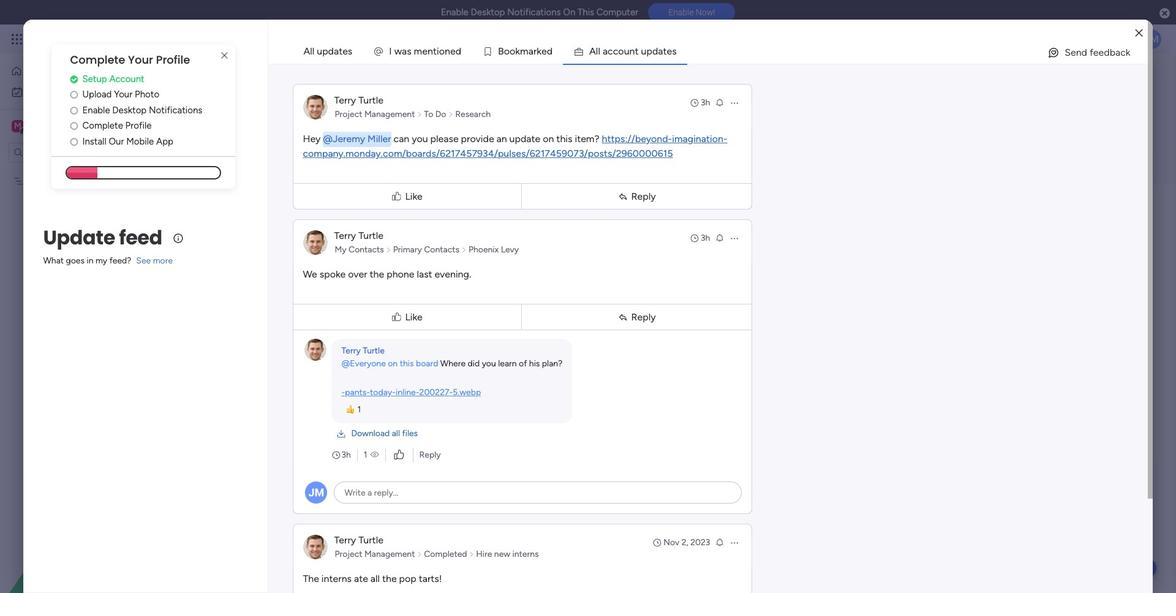 Task type: describe. For each thing, give the bounding box(es) containing it.
project management inside list box
[[29, 175, 109, 186]]

check circle image
[[70, 75, 78, 84]]

management for hey
[[365, 109, 415, 119]]

4 e from the left
[[667, 45, 672, 57]]

app
[[156, 136, 173, 147]]

1 options image from the top
[[730, 98, 740, 108]]

circle o image for complete
[[70, 121, 78, 131]]

@everyone on this board link
[[342, 358, 438, 369]]

phoenix levy link
[[467, 244, 521, 256]]

enable for enable now!
[[669, 8, 694, 17]]

1 vertical spatial main
[[306, 189, 353, 216]]

m for a
[[520, 45, 529, 57]]

@everyone on this board where did you learn of his plan?
[[342, 358, 563, 369]]

my for my contacts
[[335, 244, 347, 255]]

1 n from the left
[[428, 45, 433, 57]]

1 horizontal spatial interns
[[513, 549, 539, 559]]

contacts for my contacts
[[349, 244, 384, 255]]

work for my
[[42, 86, 61, 97]]

your for photo
[[114, 89, 133, 100]]

project management list box
[[0, 168, 156, 356]]

can
[[394, 133, 409, 145]]

like for 2nd reply button from the bottom of the page
[[405, 190, 423, 202]]

slider arrow image right do
[[448, 108, 454, 121]]

feed
[[119, 224, 162, 251]]

options image for tarts!
[[730, 538, 740, 548]]

terry turtle link for hey
[[334, 94, 383, 106]]

enable for enable desktop notifications
[[82, 105, 110, 116]]

complete profile link
[[70, 119, 236, 133]]

2 c from the left
[[613, 45, 618, 57]]

please
[[430, 133, 459, 145]]

5.webp
[[453, 387, 481, 398]]

turtle for the interns ate all the pop tarts!
[[359, 534, 383, 546]]

3h for we spoke over the phone last evening.
[[701, 233, 710, 243]]

d for i w a s m e n t i o n e d
[[456, 45, 461, 57]]

update
[[509, 133, 541, 145]]

terry turtle for we spoke over the phone last evening.
[[334, 230, 383, 241]]

lottie animation element
[[0, 469, 156, 593]]

see more link
[[136, 255, 173, 267]]

project management link for the interns ate all the pop tarts!
[[333, 548, 417, 561]]

and
[[389, 314, 407, 327]]

1 reply button from the top
[[524, 186, 750, 206]]

now!
[[696, 8, 715, 17]]

3 n from the left
[[630, 45, 635, 57]]

see plans button
[[198, 30, 257, 48]]

the left pop
[[382, 573, 397, 584]]

on inside welcome to the main workspace workspace! get started by exploring boards and dashboards in the navigation pane on the left.
[[582, 314, 594, 327]]

i w a s m e n t i o n e d
[[389, 45, 461, 57]]

completed
[[424, 549, 467, 559]]

recent boards
[[231, 262, 295, 274]]

terry turtle up @everyone
[[342, 346, 385, 356]]

1 vertical spatial interns
[[322, 573, 352, 584]]

more
[[153, 256, 173, 266]]

my work
[[28, 86, 61, 97]]

turtle for hey
[[359, 94, 383, 106]]

nov 2, 2023 link
[[653, 537, 710, 549]]

in inside welcome to the main workspace workspace! get started by exploring boards and dashboards in the navigation pane on the left.
[[470, 314, 479, 327]]

workspace selection element
[[12, 119, 102, 135]]

contacts for primary contacts
[[424, 244, 460, 255]]

pop
[[399, 573, 416, 584]]

my work link
[[7, 82, 149, 102]]

https://beyond-
[[602, 133, 672, 145]]

management inside list box
[[59, 175, 109, 186]]

a l l a c c o u n t u p d a t e s
[[589, 45, 677, 57]]

download
[[351, 428, 390, 439]]

Main workspace field
[[303, 189, 1127, 216]]

@everyone
[[342, 358, 386, 369]]

all
[[304, 45, 314, 57]]

welcome
[[232, 298, 273, 309]]

1 t from the left
[[433, 45, 437, 57]]

spoke
[[320, 268, 346, 280]]

2 vertical spatial reply
[[419, 450, 441, 460]]

a right b
[[529, 45, 534, 57]]

select product image
[[11, 33, 23, 45]]

plan?
[[542, 358, 563, 369]]

home
[[27, 66, 50, 76]]

terry up @everyone
[[342, 346, 361, 356]]

a right 'i'
[[402, 45, 407, 57]]

notifications for enable desktop notifications
[[149, 105, 202, 116]]

like button for 2nd reply button from the top
[[296, 299, 519, 335]]

boards inside welcome to the main workspace workspace! get started by exploring boards and dashboards in the navigation pane on the left.
[[353, 314, 386, 327]]

project for the interns ate all the pop tarts!
[[335, 549, 362, 559]]

terry for we spoke over the phone last evening.
[[334, 230, 356, 241]]

desktop for enable desktop notifications
[[112, 105, 147, 116]]

a right the a
[[603, 45, 608, 57]]

hey @jeremy miller can you please provide an update on this item?
[[303, 133, 602, 145]]

the
[[303, 573, 319, 584]]

enable for enable desktop notifications on this computer
[[441, 7, 469, 18]]

workspace inside welcome to the main workspace workspace! get started by exploring boards and dashboards in the navigation pane on the left.
[[327, 298, 375, 309]]

the right over
[[370, 268, 384, 280]]

complete your profile
[[70, 52, 190, 67]]

slider arrow image left the to
[[417, 108, 422, 121]]

by
[[290, 314, 302, 327]]

monday
[[55, 32, 97, 46]]

2 n from the left
[[445, 45, 450, 57]]

0 horizontal spatial this
[[400, 358, 414, 369]]

work for monday
[[99, 32, 121, 46]]

update
[[43, 224, 115, 251]]

1 vertical spatial main workspace
[[306, 189, 463, 216]]

dapulse x slim image
[[217, 48, 232, 63]]

setup account
[[82, 73, 144, 84]]

upload
[[82, 89, 112, 100]]

2,
[[682, 537, 688, 548]]

4 o from the left
[[618, 45, 624, 57]]

the left navigation
[[481, 314, 498, 327]]

2 vertical spatial 3h
[[342, 450, 351, 460]]

terry turtle link for the interns ate all the pop tarts!
[[334, 534, 383, 546]]

2 e from the left
[[450, 45, 456, 57]]

terry turtle link up @everyone
[[342, 346, 385, 356]]

left.
[[616, 314, 635, 327]]

inline-
[[396, 387, 419, 398]]

terry turtle link for we spoke over the phone last evening.
[[334, 230, 383, 241]]

project management link for hey
[[333, 108, 417, 121]]

0 horizontal spatial you
[[412, 133, 428, 145]]

upload your photo
[[82, 89, 159, 100]]

primary
[[393, 244, 422, 255]]

hire new interns link
[[474, 548, 541, 561]]

p
[[647, 45, 652, 57]]

imagination-
[[672, 133, 728, 145]]

what goes in my feed? see more
[[43, 256, 173, 266]]

where
[[440, 358, 466, 369]]

home link
[[7, 61, 149, 81]]

a right p
[[658, 45, 663, 57]]

all updates
[[304, 45, 352, 57]]

slider arrow image left the hire
[[469, 548, 474, 561]]

add
[[304, 219, 320, 229]]

reminder image for hey
[[715, 97, 725, 107]]

over
[[348, 268, 367, 280]]

welcome to the main workspace workspace! get started by exploring boards and dashboards in the navigation pane on the left.
[[230, 298, 635, 327]]

1 vertical spatial profile
[[125, 120, 152, 131]]

turtle up @everyone
[[363, 346, 385, 356]]

terry turtle for the interns ate all the pop tarts!
[[334, 534, 383, 546]]

https://beyond-imagination- company.monday.com/boards/6217457934/pulses/6217459073/posts/2960000615
[[303, 133, 728, 159]]

a right write
[[368, 488, 372, 498]]

write
[[345, 488, 366, 498]]

send feedback button
[[1043, 43, 1136, 62]]

1 o from the left
[[439, 45, 445, 57]]

reminder image for we spoke over the phone last evening.
[[715, 233, 725, 243]]

slider arrow image left completed
[[417, 548, 422, 561]]

complete for complete your profile
[[70, 52, 125, 67]]

management
[[124, 32, 190, 46]]

3h link for we spoke over the phone last evening.
[[690, 232, 710, 244]]

1 horizontal spatial on
[[543, 133, 554, 145]]

permissions
[[365, 262, 417, 274]]

d for a l l a c c o u n t u p d a t e s
[[652, 45, 658, 57]]

w
[[394, 45, 402, 57]]

primary contacts link
[[391, 244, 461, 256]]

3 o from the left
[[510, 45, 515, 57]]

reply link
[[419, 450, 441, 460]]

recent
[[231, 262, 262, 274]]

help button
[[1114, 558, 1157, 578]]

the right to
[[287, 298, 302, 309]]

monday work management
[[55, 32, 190, 46]]

update feed
[[43, 224, 162, 251]]

1 s from the left
[[407, 45, 411, 57]]

terry for hey
[[334, 94, 356, 106]]

main inside the workspace selection element
[[28, 120, 50, 132]]

project management for hey
[[335, 109, 415, 119]]

today-
[[370, 387, 396, 398]]

members
[[309, 262, 350, 274]]

v2 seen image
[[370, 449, 379, 461]]

write a reply...
[[345, 488, 399, 498]]

see inside button
[[214, 34, 229, 44]]

company.monday.com/boards/6217457934/pulses/6217459073/posts/2960000615
[[303, 148, 673, 159]]

i
[[437, 45, 439, 57]]

-pants-today-inline-200227-5.webp link
[[342, 387, 481, 398]]

send feedback
[[1065, 47, 1131, 58]]

photo
[[135, 89, 159, 100]]



Task type: locate. For each thing, give the bounding box(es) containing it.
0 horizontal spatial slider arrow image
[[386, 244, 391, 256]]

3 t from the left
[[663, 45, 667, 57]]

project management up 'the interns ate all the pop tarts!'
[[335, 549, 415, 559]]

main up add
[[306, 189, 353, 216]]

m left i
[[414, 45, 422, 57]]

2 u from the left
[[641, 45, 647, 57]]

2 k from the left
[[537, 45, 542, 57]]

work
[[99, 32, 121, 46], [42, 86, 61, 97]]

nov
[[664, 537, 680, 548]]

1 vertical spatial reply button
[[524, 307, 750, 327]]

1 slider arrow image from the left
[[386, 244, 391, 256]]

my
[[96, 256, 107, 266]]

contacts
[[349, 244, 384, 255], [424, 244, 460, 255]]

to do link
[[422, 108, 448, 121]]

0 vertical spatial notifications
[[507, 7, 561, 18]]

0 vertical spatial 3h
[[701, 97, 710, 108]]

pants-
[[345, 387, 370, 398]]

1 horizontal spatial t
[[635, 45, 639, 57]]

send
[[1065, 47, 1087, 58]]

1 vertical spatial project management link
[[333, 548, 417, 561]]

on right update
[[543, 133, 554, 145]]

see plans
[[214, 34, 251, 44]]

0 vertical spatial my
[[28, 86, 40, 97]]

d right r
[[547, 45, 553, 57]]

1 d from the left
[[456, 45, 461, 57]]

like button for 2nd reply button from the bottom of the page
[[296, 178, 519, 215]]

enable down 'upload'
[[82, 105, 110, 116]]

to do
[[424, 109, 446, 119]]

2 project management link from the top
[[333, 548, 417, 561]]

m left r
[[520, 45, 529, 57]]

research link
[[454, 108, 493, 121]]

you right 'can'
[[412, 133, 428, 145]]

1 contacts from the left
[[349, 244, 384, 255]]

0 vertical spatial this
[[557, 133, 573, 145]]

profile up mobile
[[125, 120, 152, 131]]

3h up imagination-
[[701, 97, 710, 108]]

work up complete your profile
[[99, 32, 121, 46]]

0 vertical spatial project management
[[335, 109, 415, 119]]

1 horizontal spatial enable
[[441, 7, 469, 18]]

3h down main workspace "field"
[[701, 233, 710, 243]]

0 horizontal spatial boards
[[265, 262, 295, 274]]

3h for hey
[[701, 97, 710, 108]]

my inside option
[[28, 86, 40, 97]]

1 3h link from the top
[[690, 97, 710, 109]]

tab list containing all updates
[[293, 39, 1148, 64]]

1 vertical spatial you
[[482, 358, 496, 369]]

Search in workspace field
[[26, 146, 102, 160]]

project management link up 'the interns ate all the pop tarts!'
[[333, 548, 417, 561]]

dashboards
[[410, 314, 467, 327]]

0 horizontal spatial notifications
[[149, 105, 202, 116]]

o right b
[[510, 45, 515, 57]]

1 k from the left
[[515, 45, 520, 57]]

2 vertical spatial options image
[[730, 538, 740, 548]]

0 horizontal spatial main workspace
[[28, 120, 100, 132]]

circle o image for enable
[[70, 106, 78, 115]]

3h left v2 seen icon
[[342, 450, 351, 460]]

terry turtle down add workspace description
[[334, 230, 383, 241]]

0 vertical spatial main workspace
[[28, 120, 100, 132]]

s right w
[[407, 45, 411, 57]]

3h link for hey
[[690, 97, 710, 109]]

this left board on the bottom
[[400, 358, 414, 369]]

0 vertical spatial profile
[[156, 52, 190, 67]]

reminder image up imagination-
[[715, 97, 725, 107]]

a
[[402, 45, 407, 57], [529, 45, 534, 57], [603, 45, 608, 57], [658, 45, 663, 57], [368, 488, 372, 498]]

2 reply button from the top
[[524, 307, 750, 327]]

plans
[[231, 34, 251, 44]]

like down workspace!
[[405, 311, 423, 323]]

1 left v2 seen icon
[[364, 450, 367, 460]]

complete up the install
[[82, 120, 123, 131]]

o left r
[[504, 45, 510, 57]]

3 options image from the top
[[730, 538, 740, 548]]

on
[[563, 7, 575, 18]]

circle o image
[[70, 90, 78, 99], [70, 106, 78, 115], [70, 121, 78, 131], [70, 137, 78, 146]]

terry for the interns ate all the pop tarts!
[[334, 534, 356, 546]]

workspace image
[[12, 119, 24, 133]]

t left p
[[635, 45, 639, 57]]

0 vertical spatial like button
[[296, 178, 519, 215]]

options image for evening.
[[730, 233, 740, 243]]

e left i
[[422, 45, 428, 57]]

desktop down upload your photo
[[112, 105, 147, 116]]

boards
[[265, 262, 295, 274], [353, 314, 386, 327]]

200227-
[[419, 387, 453, 398]]

main
[[28, 120, 50, 132], [306, 189, 353, 216], [304, 298, 325, 309]]

0 vertical spatial management
[[365, 109, 415, 119]]

circle o image up search in workspace field
[[70, 121, 78, 131]]

2 like from the top
[[405, 311, 423, 323]]

1 vertical spatial notifications
[[149, 105, 202, 116]]

my down the home
[[28, 86, 40, 97]]

1 horizontal spatial this
[[557, 133, 573, 145]]

desktop up b
[[471, 7, 505, 18]]

2 circle o image from the top
[[70, 106, 78, 115]]

3h link
[[690, 97, 710, 109], [690, 232, 710, 244]]

0 vertical spatial interns
[[513, 549, 539, 559]]

monday marketplace image
[[1040, 33, 1052, 45]]

1 button
[[342, 402, 366, 417]]

work down the home
[[42, 86, 61, 97]]

n
[[428, 45, 433, 57], [445, 45, 450, 57], [630, 45, 635, 57]]

r
[[534, 45, 537, 57]]

navigation
[[500, 314, 552, 327]]

in left my
[[87, 256, 93, 266]]

my work option
[[7, 82, 149, 102]]

0 vertical spatial project management link
[[333, 108, 417, 121]]

turtle
[[359, 94, 383, 106], [359, 230, 383, 241], [363, 346, 385, 356], [359, 534, 383, 546]]

1 vertical spatial project
[[29, 175, 56, 186]]

interns left ate
[[322, 573, 352, 584]]

desktop for enable desktop notifications on this computer
[[471, 7, 505, 18]]

management up miller
[[365, 109, 415, 119]]

0 vertical spatial main
[[28, 120, 50, 132]]

1 horizontal spatial boards
[[353, 314, 386, 327]]

2 vertical spatial project management
[[335, 549, 415, 559]]

his
[[529, 358, 540, 369]]

2 reminder image from the top
[[715, 233, 725, 243]]

complete for complete profile
[[82, 120, 123, 131]]

turtle up miller
[[359, 94, 383, 106]]

all updates link
[[294, 40, 362, 63]]

to
[[275, 298, 285, 309]]

l
[[596, 45, 598, 57], [598, 45, 600, 57]]

project management down search in workspace field
[[29, 175, 109, 186]]

0 horizontal spatial enable
[[82, 105, 110, 116]]

1 horizontal spatial 1
[[364, 450, 367, 460]]

my up members
[[335, 244, 347, 255]]

download all files link
[[337, 426, 418, 441]]

1 vertical spatial 3h link
[[690, 232, 710, 244]]

notifications for enable desktop notifications on this computer
[[507, 7, 561, 18]]

like button down phone
[[296, 299, 519, 335]]

circle o image for install
[[70, 137, 78, 146]]

0 vertical spatial desktop
[[471, 7, 505, 18]]

home option
[[7, 61, 149, 81]]

1 vertical spatial like
[[405, 311, 423, 323]]

3h
[[701, 97, 710, 108], [701, 233, 710, 243], [342, 450, 351, 460]]

2 m from the left
[[520, 45, 529, 57]]

your down account
[[114, 89, 133, 100]]

reply
[[631, 190, 656, 202], [631, 311, 656, 323], [419, 450, 441, 460]]

levy
[[501, 244, 519, 255]]

2 like button from the top
[[296, 299, 519, 335]]

1 horizontal spatial k
[[537, 45, 542, 57]]

1 down pants-
[[357, 404, 361, 414]]

enable inside button
[[669, 8, 694, 17]]

0 vertical spatial your
[[128, 52, 153, 67]]

option
[[0, 169, 156, 172]]

1 vertical spatial project management
[[29, 175, 109, 186]]

project up @jeremy in the top left of the page
[[335, 109, 362, 119]]

3 e from the left
[[542, 45, 547, 57]]

work inside option
[[42, 86, 61, 97]]

terry turtle up ate
[[334, 534, 383, 546]]

circle o image inside the complete profile link
[[70, 121, 78, 131]]

1 horizontal spatial see
[[214, 34, 229, 44]]

this
[[578, 7, 594, 18]]

0 horizontal spatial on
[[388, 358, 398, 369]]

slider arrow image
[[417, 108, 422, 121], [448, 108, 454, 121], [417, 548, 422, 561], [469, 548, 474, 561]]

1 horizontal spatial all
[[392, 428, 400, 439]]

1 horizontal spatial work
[[99, 32, 121, 46]]

0 horizontal spatial desktop
[[112, 105, 147, 116]]

nov 2, 2023
[[664, 537, 710, 548]]

main up exploring
[[304, 298, 325, 309]]

workspace up the install
[[52, 120, 100, 132]]

1 c from the left
[[608, 45, 613, 57]]

enable left now!
[[669, 8, 694, 17]]

3 d from the left
[[652, 45, 658, 57]]

evening.
[[435, 268, 471, 280]]

workspace up description
[[358, 189, 463, 216]]

my
[[28, 86, 40, 97], [335, 244, 347, 255]]

setup
[[82, 73, 107, 84]]

0 horizontal spatial s
[[407, 45, 411, 57]]

0 vertical spatial boards
[[265, 262, 295, 274]]

an
[[497, 133, 507, 145]]

project management link up miller
[[333, 108, 417, 121]]

provide
[[461, 133, 494, 145]]

0 vertical spatial reply button
[[524, 186, 750, 206]]

2 vertical spatial project
[[335, 549, 362, 559]]

d right i
[[456, 45, 461, 57]]

k
[[515, 45, 520, 57], [537, 45, 542, 57]]

l right the a
[[598, 45, 600, 57]]

1 vertical spatial options image
[[730, 233, 740, 243]]

circle o image inside enable desktop notifications link
[[70, 106, 78, 115]]

reminder image down main workspace "field"
[[715, 233, 725, 243]]

reply for 2nd reply button from the bottom of the page
[[631, 190, 656, 202]]

1 vertical spatial your
[[114, 89, 133, 100]]

0 horizontal spatial my
[[28, 86, 40, 97]]

phone
[[387, 268, 414, 280]]

@jeremy
[[323, 133, 365, 145]]

tab list
[[293, 39, 1148, 64]]

1 project management link from the top
[[333, 108, 417, 121]]

0 vertical spatial see
[[214, 34, 229, 44]]

1 m from the left
[[414, 45, 422, 57]]

2 horizontal spatial t
[[663, 45, 667, 57]]

enable now! button
[[648, 3, 735, 22]]

project inside list box
[[29, 175, 56, 186]]

ate
[[354, 573, 368, 584]]

lottie animation image
[[0, 469, 156, 593]]

turtle up 'the interns ate all the pop tarts!'
[[359, 534, 383, 546]]

0 horizontal spatial contacts
[[349, 244, 384, 255]]

my for my work
[[28, 86, 40, 97]]

terry turtle link
[[334, 94, 383, 106], [334, 230, 383, 241], [342, 346, 385, 356], [334, 534, 383, 546]]

0 horizontal spatial all
[[371, 573, 380, 584]]

1 e from the left
[[422, 45, 428, 57]]

2 vertical spatial on
[[388, 358, 398, 369]]

2 o from the left
[[504, 45, 510, 57]]

we spoke over the phone last evening.
[[303, 268, 471, 280]]

m for e
[[414, 45, 422, 57]]

3h link down main workspace "field"
[[690, 232, 710, 244]]

1 horizontal spatial notifications
[[507, 7, 561, 18]]

close image
[[1136, 28, 1143, 38]]

in
[[87, 256, 93, 266], [470, 314, 479, 327]]

my contacts
[[335, 244, 384, 255]]

n right i
[[445, 45, 450, 57]]

0 horizontal spatial k
[[515, 45, 520, 57]]

1 horizontal spatial s
[[672, 45, 677, 57]]

all left files
[[392, 428, 400, 439]]

install
[[82, 136, 106, 147]]

turtle for we spoke over the phone last evening.
[[359, 230, 383, 241]]

terry turtle up @jeremy miller link on the left top of page
[[334, 94, 383, 106]]

1 vertical spatial see
[[136, 256, 151, 266]]

t right p
[[663, 45, 667, 57]]

2 horizontal spatial enable
[[669, 8, 694, 17]]

your up setup account link
[[128, 52, 153, 67]]

this left item?
[[557, 133, 573, 145]]

0 horizontal spatial in
[[87, 256, 93, 266]]

reply...
[[374, 488, 399, 498]]

see left more
[[136, 256, 151, 266]]

0 horizontal spatial see
[[136, 256, 151, 266]]

enable desktop notifications link
[[70, 103, 236, 117]]

project management for the interns ate all the pop tarts!
[[335, 549, 415, 559]]

0 vertical spatial 1
[[357, 404, 361, 414]]

terry down add workspace description
[[334, 230, 356, 241]]

2 horizontal spatial on
[[582, 314, 594, 327]]

terry turtle for hey
[[334, 94, 383, 106]]

2 s from the left
[[672, 45, 677, 57]]

all inside download all files link
[[392, 428, 400, 439]]

u right the a
[[641, 45, 647, 57]]

feedback
[[1090, 47, 1131, 58]]

2023
[[691, 537, 710, 548]]

c
[[608, 45, 613, 57], [613, 45, 618, 57]]

m
[[414, 45, 422, 57], [520, 45, 529, 57]]

slider arrow image
[[386, 244, 391, 256], [461, 244, 467, 256]]

3 circle o image from the top
[[70, 121, 78, 131]]

0 vertical spatial on
[[543, 133, 554, 145]]

2 horizontal spatial d
[[652, 45, 658, 57]]

the left left.
[[597, 314, 613, 327]]

2 vertical spatial management
[[365, 549, 415, 559]]

workspace up my contacts
[[322, 219, 364, 229]]

tarts!
[[419, 573, 442, 584]]

0 horizontal spatial n
[[428, 45, 433, 57]]

u
[[624, 45, 630, 57], [641, 45, 647, 57]]

notifications down upload your photo "link"
[[149, 105, 202, 116]]

desktop
[[471, 7, 505, 18], [112, 105, 147, 116]]

2 t from the left
[[635, 45, 639, 57]]

o right w
[[439, 45, 445, 57]]

main inside welcome to the main workspace workspace! get started by exploring boards and dashboards in the navigation pane on the left.
[[304, 298, 325, 309]]

0 horizontal spatial d
[[456, 45, 461, 57]]

1 circle o image from the top
[[70, 90, 78, 99]]

enable now!
[[669, 8, 715, 17]]

0 horizontal spatial m
[[414, 45, 422, 57]]

1 horizontal spatial main workspace
[[306, 189, 463, 216]]

@jeremy miller link
[[323, 130, 391, 147]]

install our mobile app link
[[70, 135, 236, 148]]

1 horizontal spatial slider arrow image
[[461, 244, 467, 256]]

2 d from the left
[[547, 45, 553, 57]]

1 vertical spatial complete
[[82, 120, 123, 131]]

your inside "link"
[[114, 89, 133, 100]]

terry up ate
[[334, 534, 356, 546]]

1 u from the left
[[624, 45, 630, 57]]

1 l from the left
[[596, 45, 598, 57]]

2 slider arrow image from the left
[[461, 244, 467, 256]]

o left p
[[618, 45, 624, 57]]

you
[[412, 133, 428, 145], [482, 358, 496, 369]]

management down search in workspace field
[[59, 175, 109, 186]]

4 circle o image from the top
[[70, 137, 78, 146]]

slider arrow image left phoenix in the top of the page
[[461, 244, 467, 256]]

main workspace up search in workspace field
[[28, 120, 100, 132]]

1 vertical spatial like button
[[296, 299, 519, 335]]

0 horizontal spatial work
[[42, 86, 61, 97]]

computer
[[597, 7, 639, 18]]

turtle up my contacts
[[359, 230, 383, 241]]

reply for 2nd reply button from the top
[[631, 311, 656, 323]]

2 contacts from the left
[[424, 244, 460, 255]]

0 horizontal spatial interns
[[322, 573, 352, 584]]

0 horizontal spatial profile
[[125, 120, 152, 131]]

like for 2nd reply button from the top
[[405, 311, 423, 323]]

enable desktop notifications
[[82, 105, 202, 116]]

1 inside button
[[357, 404, 361, 414]]

of
[[519, 358, 527, 369]]

slider arrow image up permissions
[[386, 244, 391, 256]]

2 l from the left
[[598, 45, 600, 57]]

2 options image from the top
[[730, 233, 740, 243]]

e
[[422, 45, 428, 57], [450, 45, 456, 57], [542, 45, 547, 57], [667, 45, 672, 57]]

1 reminder image from the top
[[715, 97, 725, 107]]

notifications inside enable desktop notifications link
[[149, 105, 202, 116]]

management for the interns ate all the pop tarts!
[[365, 549, 415, 559]]

exploring
[[304, 314, 350, 327]]

1 like from the top
[[405, 190, 423, 202]]

1 horizontal spatial profile
[[156, 52, 190, 67]]

project management link
[[333, 108, 417, 121], [333, 548, 417, 561]]

1 vertical spatial boards
[[353, 314, 386, 327]]

circle o image down check circle image
[[70, 90, 78, 99]]

1 horizontal spatial in
[[470, 314, 479, 327]]

terry turtle link up @jeremy miller link on the left top of page
[[334, 94, 383, 106]]

reminder image
[[715, 97, 725, 107], [715, 233, 725, 243]]

dapulse close image
[[1160, 7, 1170, 20]]

see up dapulse x slim icon
[[214, 34, 229, 44]]

v2 like image
[[394, 448, 404, 462]]

n left i
[[428, 45, 433, 57]]

0 horizontal spatial u
[[624, 45, 630, 57]]

1 vertical spatial 1
[[364, 450, 367, 460]]

completed link
[[422, 548, 469, 561]]

1 vertical spatial my
[[335, 244, 347, 255]]

project for hey
[[335, 109, 362, 119]]

1
[[357, 404, 361, 414], [364, 450, 367, 460]]

learn
[[498, 358, 517, 369]]

-pants-today-inline-200227-5.webp
[[342, 387, 481, 398]]

pane
[[555, 314, 579, 327]]

contacts up evening. at the top left of page
[[424, 244, 460, 255]]

main right workspace icon
[[28, 120, 50, 132]]

2 vertical spatial main
[[304, 298, 325, 309]]

your for profile
[[128, 52, 153, 67]]

files
[[402, 428, 418, 439]]

upload your photo link
[[70, 88, 236, 102]]

2 3h link from the top
[[690, 232, 710, 244]]

all right ate
[[371, 573, 380, 584]]

project up ate
[[335, 549, 362, 559]]

1 horizontal spatial you
[[482, 358, 496, 369]]

all
[[392, 428, 400, 439], [371, 573, 380, 584]]

1 horizontal spatial my
[[335, 244, 347, 255]]

circle o image for upload
[[70, 90, 78, 99]]

miller
[[368, 133, 391, 145]]

you right did
[[482, 358, 496, 369]]

0 vertical spatial reply
[[631, 190, 656, 202]]

0 vertical spatial you
[[412, 133, 428, 145]]

like up description
[[405, 190, 423, 202]]

d
[[456, 45, 461, 57], [547, 45, 553, 57], [652, 45, 658, 57]]

1 vertical spatial 3h
[[701, 233, 710, 243]]

circle o image inside upload your photo "link"
[[70, 90, 78, 99]]

on
[[543, 133, 554, 145], [582, 314, 594, 327], [388, 358, 398, 369]]

1 like button from the top
[[296, 178, 519, 215]]

last
[[417, 268, 432, 280]]

u left p
[[624, 45, 630, 57]]

1 vertical spatial desktop
[[112, 105, 147, 116]]

jeremy miller image
[[1142, 29, 1162, 49]]

reminder image
[[715, 537, 725, 547]]

complete
[[70, 52, 125, 67], [82, 120, 123, 131]]

options image
[[730, 98, 740, 108], [730, 233, 740, 243], [730, 538, 740, 548]]

workspace up exploring
[[327, 298, 375, 309]]

1 vertical spatial this
[[400, 358, 414, 369]]

1 vertical spatial management
[[59, 175, 109, 186]]

main workspace inside the workspace selection element
[[28, 120, 100, 132]]

1 horizontal spatial d
[[547, 45, 553, 57]]

hire
[[476, 549, 492, 559]]

interns right the new
[[513, 549, 539, 559]]

1 horizontal spatial desktop
[[471, 7, 505, 18]]

e right r
[[542, 45, 547, 57]]

1 vertical spatial in
[[470, 314, 479, 327]]

circle o image inside "install our mobile app" link
[[70, 137, 78, 146]]

3h link up imagination-
[[690, 97, 710, 109]]

complete up setup
[[70, 52, 125, 67]]



Task type: vqa. For each thing, say whether or not it's contained in the screenshot.
Enable Now! button
yes



